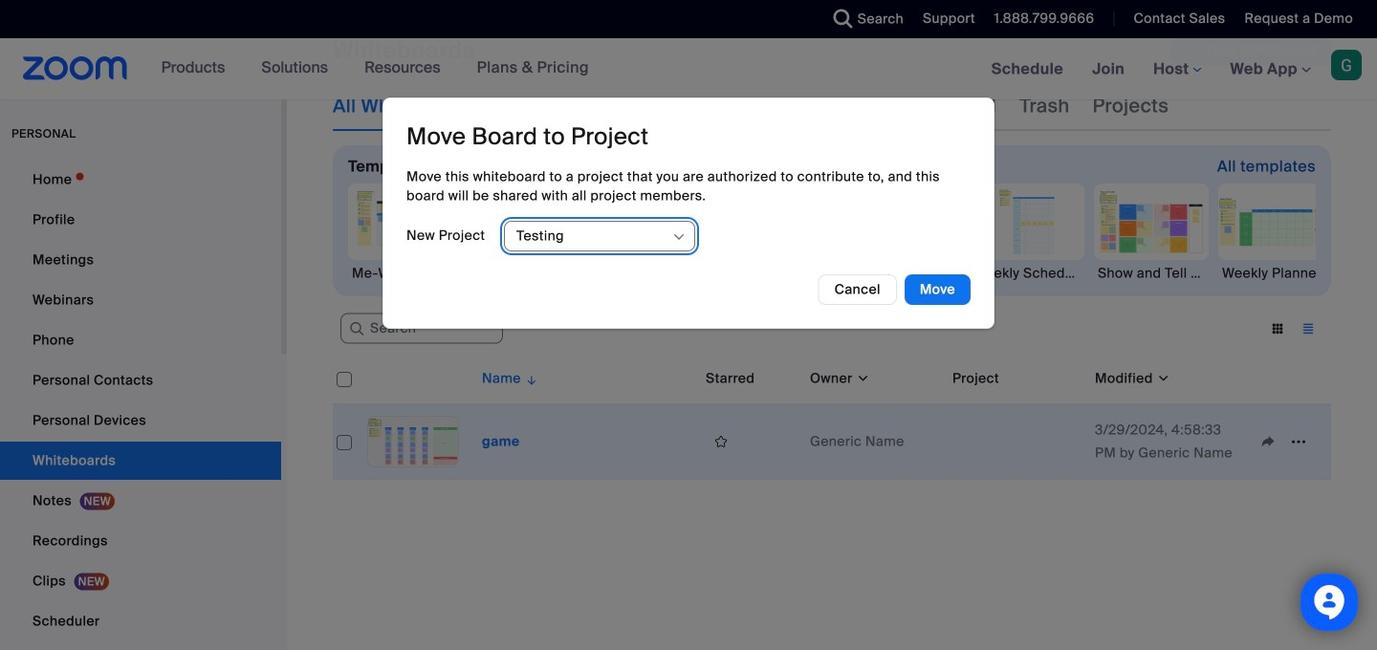 Task type: locate. For each thing, give the bounding box(es) containing it.
arrow down image
[[521, 367, 539, 390]]

meetings navigation
[[977, 38, 1377, 101]]

banner
[[0, 38, 1377, 101]]

learning experience canvas image
[[598, 185, 711, 259]]

thumbnail of game image
[[368, 417, 458, 467]]

cell
[[945, 405, 1087, 480]]

dialog
[[383, 98, 995, 329]]

heading
[[406, 122, 649, 152]]

application
[[1171, 35, 1331, 66], [333, 354, 1331, 480], [706, 427, 795, 456]]

list mode, selected image
[[1293, 320, 1323, 338]]

product information navigation
[[147, 38, 603, 99]]

grid mode, not selected image
[[1262, 320, 1293, 338]]

game, modified at mar 29, 2024 by generic name, link image
[[367, 416, 459, 468]]



Task type: vqa. For each thing, say whether or not it's contained in the screenshot.
heading
yes



Task type: describe. For each thing, give the bounding box(es) containing it.
uml class diagram element
[[845, 264, 960, 283]]

game element
[[482, 433, 520, 450]]

weekly planner element
[[1218, 264, 1333, 283]]

fun fact image
[[473, 185, 586, 259]]

me-we-us retrospective element
[[348, 264, 463, 283]]

weekly schedule element
[[970, 264, 1084, 283]]

tabs of all whiteboard page tab list
[[333, 81, 1169, 131]]

show and tell with a twist element
[[1094, 264, 1209, 283]]

show options image
[[671, 230, 687, 245]]

personal menu menu
[[0, 161, 281, 650]]

digital marketing canvas element
[[721, 264, 836, 283]]

Search text field
[[340, 313, 503, 344]]



